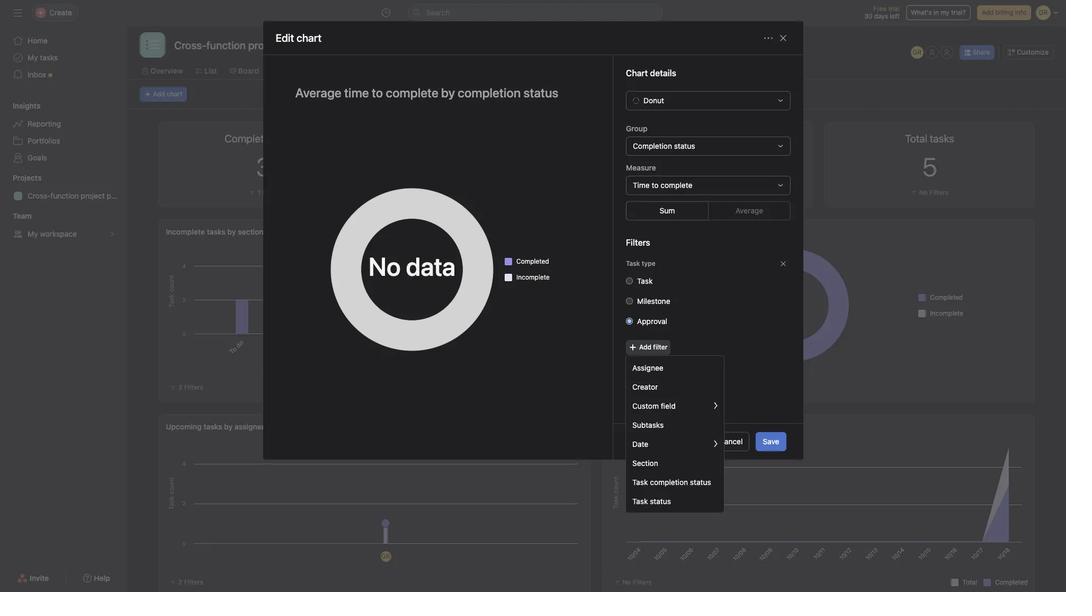 Task type: locate. For each thing, give the bounding box(es) containing it.
0 vertical spatial no filters
[[919, 189, 949, 197]]

add chart button
[[140, 87, 187, 102]]

home
[[28, 36, 48, 45]]

my down team
[[28, 229, 38, 238]]

1 vertical spatial add
[[153, 90, 165, 98]]

1 horizontal spatial incomplete
[[516, 273, 550, 281]]

my up the inbox
[[28, 53, 38, 62]]

2 vertical spatial incomplete
[[930, 309, 964, 317]]

teams element
[[0, 207, 127, 245]]

add left filter
[[639, 343, 651, 351]]

0 button
[[700, 152, 715, 182]]

2 horizontal spatial incomplete
[[930, 309, 964, 317]]

0 horizontal spatial 1
[[258, 189, 261, 197]]

1 horizontal spatial total
[[963, 578, 977, 586]]

1 filter for 0
[[702, 189, 722, 197]]

save
[[763, 437, 779, 446]]

1 vertical spatial no filters button
[[609, 575, 657, 590]]

add filter button
[[626, 340, 670, 355]]

0 vertical spatial incomplete
[[166, 227, 205, 236]]

1 horizontal spatial gr
[[913, 48, 922, 56]]

filter down 3 button
[[262, 189, 278, 197]]

0 horizontal spatial no filters
[[623, 578, 652, 586]]

1 filter
[[258, 189, 278, 197], [702, 189, 722, 197], [623, 383, 643, 391]]

completion status
[[633, 141, 695, 150]]

section
[[632, 458, 658, 467]]

by
[[650, 227, 658, 236]]

tasks left the by
[[629, 227, 648, 236]]

incomplete tasks by section
[[166, 227, 264, 236]]

invite
[[30, 574, 49, 583]]

filters for total tasks
[[930, 189, 949, 197]]

0 vertical spatial total
[[610, 227, 627, 236]]

1 2 from the top
[[178, 383, 182, 391]]

0 vertical spatial 2
[[178, 383, 182, 391]]

1 horizontal spatial 1 filter
[[623, 383, 643, 391]]

1 vertical spatial my
[[28, 229, 38, 238]]

2 my from the top
[[28, 229, 38, 238]]

days
[[874, 12, 888, 20]]

add
[[982, 8, 994, 16], [153, 90, 165, 98], [639, 343, 651, 351]]

2 filters button for incomplete
[[165, 380, 208, 395]]

1 vertical spatial 2
[[178, 578, 182, 586]]

0 vertical spatial completed
[[516, 257, 549, 265]]

2 horizontal spatial filter
[[706, 189, 722, 197]]

0 horizontal spatial add
[[153, 90, 165, 98]]

0 horizontal spatial filter
[[262, 189, 278, 197]]

add left billing
[[982, 8, 994, 16]]

1 for 3
[[258, 189, 261, 197]]

incomplete
[[166, 227, 205, 236], [516, 273, 550, 281], [930, 309, 964, 317]]

assignee
[[632, 363, 664, 372]]

1 filter button for 0
[[691, 188, 725, 198]]

add for add billing info
[[982, 8, 994, 16]]

group
[[626, 124, 647, 133]]

completed
[[516, 257, 549, 265], [930, 293, 963, 301], [995, 578, 1028, 586]]

completion for status
[[650, 477, 688, 487]]

completion up date
[[628, 422, 667, 431]]

gr inside button
[[913, 48, 922, 56]]

cross-
[[28, 191, 51, 200]]

time to complete
[[633, 181, 692, 190]]

2 horizontal spatial add
[[982, 8, 994, 16]]

30
[[864, 12, 872, 20]]

to
[[228, 345, 238, 356]]

a button to remove the filter image
[[780, 261, 786, 267]]

my workspace link
[[6, 226, 121, 243]]

total for total
[[963, 578, 977, 586]]

add filter
[[639, 343, 667, 351]]

2 horizontal spatial 1
[[702, 189, 705, 197]]

add inside dropdown button
[[639, 343, 651, 351]]

task for task completion over time
[[610, 422, 626, 431]]

2 filters
[[178, 383, 203, 391], [178, 578, 203, 586]]

no filters button
[[908, 188, 951, 198], [609, 575, 657, 590]]

5
[[922, 152, 937, 182]]

task right "task" option on the right of page
[[637, 276, 653, 285]]

overview link
[[142, 65, 183, 77]]

status inside dropdown button
[[674, 141, 695, 150]]

1 filter button for 3
[[246, 188, 281, 198]]

0 vertical spatial gr
[[913, 48, 922, 56]]

0 horizontal spatial incomplete
[[166, 227, 205, 236]]

hide sidebar image
[[14, 8, 22, 17]]

2 horizontal spatial completed
[[995, 578, 1028, 586]]

board link
[[230, 65, 259, 77]]

add billing info button
[[977, 5, 1031, 20]]

2 horizontal spatial 1 filter
[[702, 189, 722, 197]]

field
[[661, 401, 676, 410]]

1 vertical spatial completed
[[930, 293, 963, 301]]

status for task status
[[650, 497, 671, 506]]

no
[[919, 189, 928, 197], [623, 578, 631, 586]]

2 vertical spatial status
[[650, 497, 671, 506]]

1 filter for 3
[[258, 189, 278, 197]]

sum
[[659, 206, 675, 215]]

0 vertical spatial no filters button
[[908, 188, 951, 198]]

cancel button
[[712, 432, 750, 451]]

filters for incomplete tasks by section
[[184, 383, 203, 391]]

trial
[[888, 5, 900, 13]]

1 horizontal spatial no filters
[[919, 189, 949, 197]]

in
[[934, 8, 939, 16]]

2 vertical spatial add
[[639, 343, 651, 351]]

tasks inside global element
[[40, 53, 58, 62]]

task down section
[[632, 477, 648, 487]]

what's in my trial? button
[[906, 5, 971, 20]]

1 filter button down 3 button
[[246, 188, 281, 198]]

portfolios link
[[6, 132, 121, 149]]

1 vertical spatial 2 filters button
[[165, 575, 208, 590]]

0 horizontal spatial total
[[610, 227, 627, 236]]

assignee link
[[626, 358, 724, 377]]

global element
[[0, 26, 127, 90]]

1 vertical spatial total
[[963, 578, 977, 586]]

filter up custom
[[627, 383, 643, 391]]

tasks left by section
[[207, 227, 225, 236]]

2 horizontal spatial 1 filter button
[[691, 188, 725, 198]]

task down task completion status
[[632, 497, 648, 506]]

plan
[[107, 191, 121, 200]]

trial?
[[951, 8, 966, 16]]

task left the subtasks
[[610, 422, 626, 431]]

filter for 0
[[706, 189, 722, 197]]

tasks
[[40, 53, 58, 62], [207, 227, 225, 236], [629, 227, 648, 236], [204, 422, 222, 431]]

1 left the creator
[[623, 383, 626, 391]]

1 vertical spatial completion
[[650, 477, 688, 487]]

0 vertical spatial completion
[[628, 422, 667, 431]]

1 my from the top
[[28, 53, 38, 62]]

1 filter up custom
[[623, 383, 643, 391]]

tasks right upcoming
[[204, 422, 222, 431]]

1 filter button down 0
[[691, 188, 725, 198]]

1 vertical spatial 2 filters
[[178, 578, 203, 586]]

1 vertical spatial no
[[623, 578, 631, 586]]

1 2 filters from the top
[[178, 383, 203, 391]]

0 horizontal spatial completed
[[516, 257, 549, 265]]

2 filters for upcoming
[[178, 578, 203, 586]]

subtasks link
[[626, 415, 724, 434]]

my inside global element
[[28, 53, 38, 62]]

3
[[256, 152, 271, 182]]

no filters
[[919, 189, 949, 197], [623, 578, 652, 586]]

reporting link
[[6, 115, 121, 132]]

total tasks by completion status
[[610, 227, 723, 236]]

0 horizontal spatial 1 filter button
[[246, 188, 281, 198]]

1 vertical spatial gr
[[381, 552, 390, 560]]

2 2 filters from the top
[[178, 578, 203, 586]]

0 vertical spatial no
[[919, 189, 928, 197]]

task for task status
[[632, 497, 648, 506]]

option group containing sum
[[626, 201, 791, 220]]

tasks for upcoming
[[204, 422, 222, 431]]

invite button
[[10, 569, 56, 588]]

0 vertical spatial my
[[28, 53, 38, 62]]

cancel
[[719, 437, 743, 446]]

upcoming tasks by assignee
[[166, 422, 266, 431]]

filter down 0
[[706, 189, 722, 197]]

my for my tasks
[[28, 53, 38, 62]]

task completion status link
[[626, 472, 724, 492]]

2 2 filters button from the top
[[165, 575, 208, 590]]

reporting
[[28, 119, 61, 128]]

completion up task status link
[[650, 477, 688, 487]]

workspace
[[40, 229, 77, 238]]

Approval radio
[[626, 318, 633, 325]]

0 vertical spatial status
[[674, 141, 695, 150]]

upcoming
[[166, 422, 202, 431]]

add left chart
[[153, 90, 165, 98]]

option group
[[626, 201, 791, 220]]

0 horizontal spatial 1 filter
[[258, 189, 278, 197]]

None text field
[[172, 35, 307, 55]]

0 vertical spatial 2 filters
[[178, 383, 203, 391]]

1 vertical spatial status
[[690, 477, 711, 487]]

1 filter down 3 button
[[258, 189, 278, 197]]

tasks for incomplete
[[207, 227, 225, 236]]

task left type
[[626, 260, 640, 267]]

0 horizontal spatial gr
[[381, 552, 390, 560]]

1 2 filters button from the top
[[165, 380, 208, 395]]

my tasks
[[28, 53, 58, 62]]

1 horizontal spatial add
[[639, 343, 651, 351]]

save button
[[756, 432, 786, 451]]

1 filter button up custom
[[609, 380, 648, 395]]

2 2 from the top
[[178, 578, 182, 586]]

time to complete button
[[626, 176, 791, 195]]

goals
[[28, 153, 47, 162]]

cross-function project plan link
[[6, 188, 121, 204]]

1 horizontal spatial no
[[919, 189, 928, 197]]

gr
[[913, 48, 922, 56], [381, 552, 390, 560]]

2 filters button for upcoming
[[165, 575, 208, 590]]

my inside "teams" "element"
[[28, 229, 38, 238]]

insights element
[[0, 96, 127, 168]]

0 horizontal spatial no filters button
[[609, 575, 657, 590]]

task for task type
[[626, 260, 640, 267]]

0 vertical spatial 2 filters button
[[165, 380, 208, 395]]

total
[[610, 227, 627, 236], [963, 578, 977, 586]]

1 filter down 0
[[702, 189, 722, 197]]

task status link
[[626, 492, 724, 511]]

tasks down home
[[40, 53, 58, 62]]

1 down 3 button
[[258, 189, 261, 197]]

1 down 0
[[702, 189, 705, 197]]

1 filter button
[[246, 188, 281, 198], [691, 188, 725, 198], [609, 380, 648, 395]]

1 for 0
[[702, 189, 705, 197]]

0 vertical spatial add
[[982, 8, 994, 16]]

1 horizontal spatial 1
[[623, 383, 626, 391]]

1 vertical spatial incomplete
[[516, 273, 550, 281]]

creator
[[632, 382, 658, 391]]

1
[[258, 189, 261, 197], [702, 189, 705, 197], [623, 383, 626, 391]]



Task type: vqa. For each thing, say whether or not it's contained in the screenshot.
the right No Filters "button"
yes



Task type: describe. For each thing, give the bounding box(es) containing it.
projects
[[13, 173, 42, 182]]

function
[[51, 191, 79, 200]]

share
[[973, 48, 990, 56]]

search
[[426, 8, 450, 17]]

filter for 3
[[262, 189, 278, 197]]

task completion over time
[[610, 422, 702, 431]]

done
[[420, 338, 437, 355]]

overview
[[150, 66, 183, 75]]

team button
[[0, 211, 32, 221]]

close image
[[779, 34, 787, 42]]

add chart
[[153, 90, 182, 98]]

1 horizontal spatial completed
[[930, 293, 963, 301]]

3 button
[[256, 152, 271, 182]]

2 filters for incomplete
[[178, 383, 203, 391]]

complete
[[660, 181, 692, 190]]

search list box
[[408, 4, 662, 21]]

1 horizontal spatial filter
[[627, 383, 643, 391]]

add for add chart
[[153, 90, 165, 98]]

projects element
[[0, 168, 127, 207]]

Sum radio
[[626, 201, 708, 220]]

billing
[[996, 8, 1014, 16]]

1 horizontal spatial 1 filter button
[[609, 380, 648, 395]]

my tasks link
[[6, 49, 121, 66]]

more actions image
[[764, 34, 773, 42]]

completion status
[[660, 227, 723, 236]]

custom
[[632, 401, 659, 410]]

2 for upcoming tasks by assignee
[[178, 578, 182, 586]]

filters for upcoming tasks by assignee
[[184, 578, 203, 586]]

date
[[632, 439, 648, 448]]

status for completion status
[[674, 141, 695, 150]]

by section
[[227, 227, 264, 236]]

to do
[[228, 338, 245, 356]]

completion
[[633, 141, 672, 150]]

date link
[[626, 434, 724, 453]]

custom field
[[632, 401, 676, 410]]

tasks for total
[[629, 227, 648, 236]]

cross-function project plan
[[28, 191, 121, 200]]

2 for incomplete tasks by section
[[178, 383, 182, 391]]

subtasks
[[632, 420, 664, 429]]

do
[[234, 338, 245, 349]]

my for my workspace
[[28, 229, 38, 238]]

list image
[[146, 39, 159, 51]]

over time
[[669, 422, 702, 431]]

gr button
[[911, 46, 924, 59]]

time
[[633, 181, 650, 190]]

milestone
[[637, 297, 670, 306]]

chart details
[[626, 68, 676, 78]]

task for task
[[637, 276, 653, 285]]

0
[[700, 152, 715, 182]]

completed tasks
[[225, 132, 303, 145]]

what's in my trial?
[[911, 8, 966, 16]]

what's
[[911, 8, 932, 16]]

approval
[[637, 317, 667, 326]]

goals link
[[6, 149, 121, 166]]

home link
[[6, 32, 121, 49]]

project
[[81, 191, 105, 200]]

chart
[[167, 90, 182, 98]]

2 vertical spatial completed
[[995, 578, 1028, 586]]

tasks for my
[[40, 53, 58, 62]]

completion status button
[[626, 137, 791, 156]]

donut
[[643, 96, 664, 105]]

task status
[[632, 497, 671, 506]]

0 horizontal spatial no
[[623, 578, 631, 586]]

to
[[652, 181, 658, 190]]

inbox
[[28, 70, 46, 79]]

insights
[[13, 101, 40, 110]]

total for total tasks by completion status
[[610, 227, 627, 236]]

edit chart
[[276, 32, 322, 44]]

portfolios
[[28, 136, 60, 145]]

info
[[1015, 8, 1026, 16]]

5 button
[[922, 152, 937, 182]]

type
[[642, 260, 655, 267]]

insights button
[[0, 101, 40, 111]]

1 horizontal spatial no filters button
[[908, 188, 951, 198]]

by assignee
[[224, 422, 266, 431]]

team
[[13, 211, 32, 220]]

search button
[[408, 4, 662, 21]]

task completion status
[[632, 477, 711, 487]]

Average radio
[[708, 201, 791, 220]]

add billing info
[[982, 8, 1026, 16]]

inbox link
[[6, 66, 121, 83]]

share button
[[960, 45, 995, 60]]

average
[[735, 206, 763, 215]]

left
[[890, 12, 900, 20]]

my workspace
[[28, 229, 77, 238]]

projects button
[[0, 173, 42, 183]]

Task radio
[[626, 278, 633, 284]]

overdue tasks
[[674, 132, 741, 145]]

task for task completion status
[[632, 477, 648, 487]]

my
[[941, 8, 950, 16]]

free trial 30 days left
[[864, 5, 900, 20]]

list
[[204, 66, 217, 75]]

total tasks
[[905, 132, 954, 145]]

task type
[[626, 260, 655, 267]]

Average time to complete by completion status text field
[[288, 81, 587, 105]]

1 vertical spatial no filters
[[623, 578, 652, 586]]

add for add filter
[[639, 343, 651, 351]]

free
[[873, 5, 887, 13]]

completion for over time
[[628, 422, 667, 431]]

creator link
[[626, 377, 724, 396]]

board
[[238, 66, 259, 75]]

Milestone radio
[[626, 298, 633, 305]]



